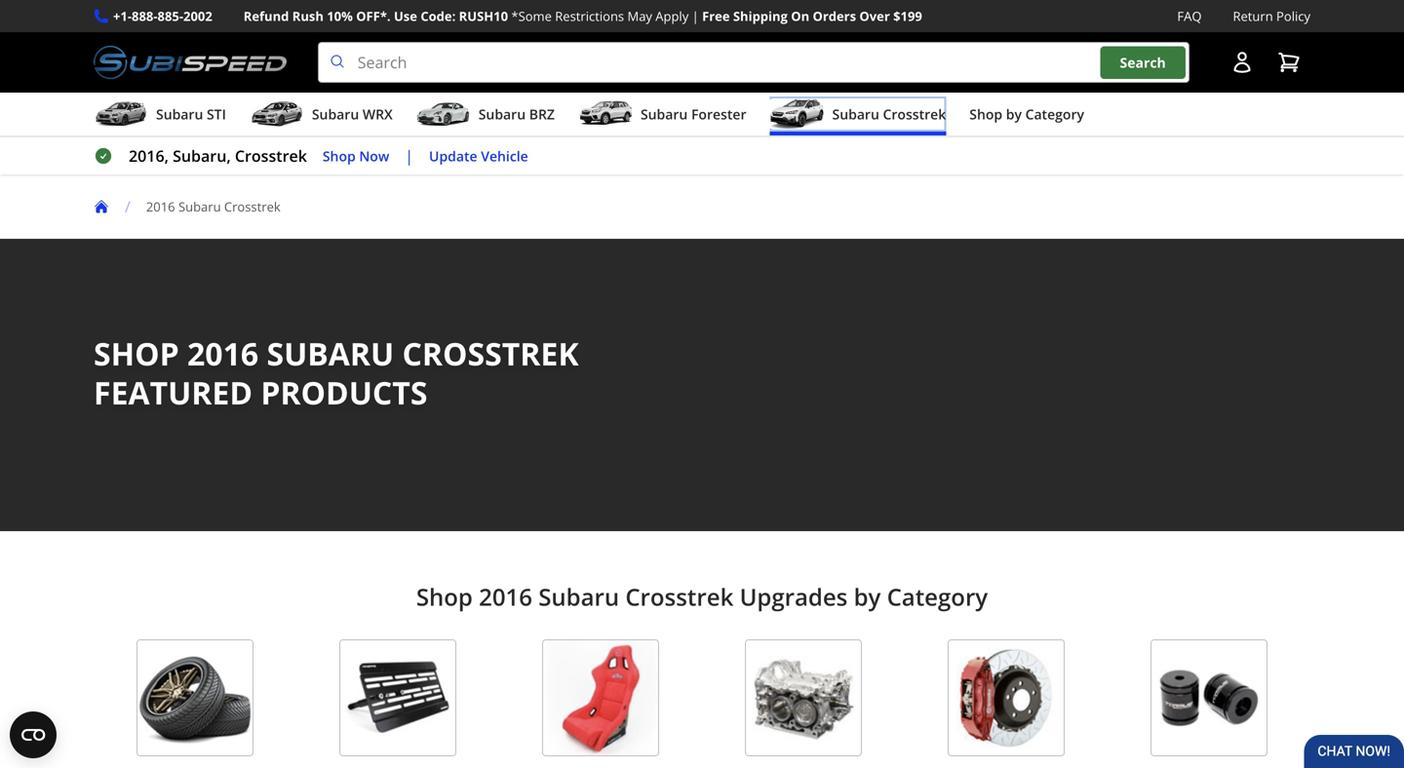 Task type: locate. For each thing, give the bounding box(es) containing it.
shop now link
[[323, 145, 390, 167]]

0 vertical spatial shop
[[970, 105, 1003, 124]]

category
[[1026, 105, 1085, 124], [887, 582, 988, 613]]

subaru inside "subaru wrx" 'dropdown button'
[[312, 105, 359, 124]]

888-
[[132, 7, 158, 25]]

return
[[1234, 7, 1274, 25]]

2 vertical spatial shop
[[416, 582, 473, 613]]

apply
[[656, 7, 689, 25]]

1 vertical spatial 2016
[[187, 333, 259, 375]]

rush
[[292, 7, 324, 25]]

subaru for subaru forester
[[641, 105, 688, 124]]

0 horizontal spatial shop
[[323, 147, 356, 165]]

shop
[[94, 333, 179, 375]]

a subaru crosstrek thumbnail image image
[[770, 100, 825, 129]]

return policy
[[1234, 7, 1311, 25]]

featured
[[94, 372, 253, 414]]

0 vertical spatial |
[[692, 7, 699, 25]]

2 horizontal spatial 2016
[[479, 582, 533, 613]]

by
[[1007, 105, 1022, 124], [854, 582, 881, 613]]

subaru forester
[[641, 105, 747, 124]]

1 vertical spatial by
[[854, 582, 881, 613]]

home image
[[94, 199, 109, 215]]

10%
[[327, 7, 353, 25]]

2016 subaru crosstrek link
[[146, 198, 296, 216]]

1 horizontal spatial by
[[1007, 105, 1022, 124]]

shop 2016 subaru crosstrek featured products
[[94, 333, 579, 414]]

0 horizontal spatial category
[[887, 582, 988, 613]]

a subaru forester thumbnail image image
[[578, 100, 633, 129]]

crosstrek
[[402, 333, 579, 375]]

vehicle
[[481, 147, 528, 165]]

products
[[261, 372, 428, 414]]

by inside shop by category dropdown button
[[1007, 105, 1022, 124]]

2 horizontal spatial shop
[[970, 105, 1003, 124]]

subaru inside subaru crosstrek dropdown button
[[833, 105, 880, 124]]

885-
[[158, 7, 183, 25]]

subaru for subaru brz
[[479, 105, 526, 124]]

0 vertical spatial by
[[1007, 105, 1022, 124]]

wheels and tires image image
[[137, 640, 254, 757]]

shop
[[970, 105, 1003, 124], [323, 147, 356, 165], [416, 582, 473, 613]]

+1-
[[113, 7, 132, 25]]

1 vertical spatial shop
[[323, 147, 356, 165]]

0 horizontal spatial |
[[405, 145, 414, 166]]

orders
[[813, 7, 857, 25]]

over
[[860, 7, 890, 25]]

2016
[[146, 198, 175, 216], [187, 333, 259, 375], [479, 582, 533, 613]]

brakes image image
[[948, 640, 1065, 757]]

2016 inside shop 2016 subaru crosstrek featured products
[[187, 333, 259, 375]]

shop for shop by category
[[970, 105, 1003, 124]]

subaru
[[267, 333, 394, 375]]

faq link
[[1178, 6, 1202, 26]]

| left free
[[692, 7, 699, 25]]

|
[[692, 7, 699, 25], [405, 145, 414, 166]]

1 vertical spatial |
[[405, 145, 414, 166]]

0 vertical spatial category
[[1026, 105, 1085, 124]]

subaru inside subaru brz dropdown button
[[479, 105, 526, 124]]

shop inside dropdown button
[[970, 105, 1003, 124]]

1 horizontal spatial 2016
[[187, 333, 259, 375]]

0 vertical spatial 2016
[[146, 198, 175, 216]]

subaru
[[156, 105, 203, 124], [312, 105, 359, 124], [479, 105, 526, 124], [641, 105, 688, 124], [833, 105, 880, 124], [179, 198, 221, 216], [539, 582, 620, 613]]

crosstrek
[[883, 105, 947, 124], [235, 145, 307, 166], [224, 198, 281, 216], [626, 582, 734, 613]]

1 horizontal spatial |
[[692, 7, 699, 25]]

drivetrain image image
[[1151, 640, 1268, 757]]

search input field
[[318, 42, 1190, 83]]

1 horizontal spatial shop
[[416, 582, 473, 613]]

rush10
[[459, 7, 508, 25]]

subaru inside subaru forester dropdown button
[[641, 105, 688, 124]]

1 horizontal spatial category
[[1026, 105, 1085, 124]]

refund
[[244, 7, 289, 25]]

subaru inside subaru sti dropdown button
[[156, 105, 203, 124]]

now
[[359, 147, 390, 165]]

restrictions
[[555, 7, 624, 25]]

0 horizontal spatial 2016
[[146, 198, 175, 216]]

subaru for subaru crosstrek
[[833, 105, 880, 124]]

| right now
[[405, 145, 414, 166]]

subaru wrx button
[[250, 97, 393, 136]]

0 horizontal spatial by
[[854, 582, 881, 613]]

brz
[[529, 105, 555, 124]]

faq
[[1178, 7, 1202, 25]]

2 vertical spatial 2016
[[479, 582, 533, 613]]

update vehicle button
[[429, 145, 528, 167]]

on
[[791, 7, 810, 25]]

subispeed logo image
[[94, 42, 287, 83]]



Task type: describe. For each thing, give the bounding box(es) containing it.
may
[[628, 7, 653, 25]]

upgrades
[[740, 582, 848, 613]]

a subaru brz thumbnail image image
[[416, 100, 471, 129]]

free
[[703, 7, 730, 25]]

use
[[394, 7, 417, 25]]

policy
[[1277, 7, 1311, 25]]

subaru for subaru wrx
[[312, 105, 359, 124]]

+1-888-885-2002 link
[[113, 6, 212, 26]]

+1-888-885-2002
[[113, 7, 212, 25]]

exterior image image
[[339, 640, 457, 757]]

subaru forester button
[[578, 97, 747, 136]]

*some
[[512, 7, 552, 25]]

1 vertical spatial category
[[887, 582, 988, 613]]

$199
[[894, 7, 923, 25]]

sti
[[207, 105, 226, 124]]

update vehicle
[[429, 147, 528, 165]]

subaru for subaru sti
[[156, 105, 203, 124]]

2016 subaru crosstrek
[[146, 198, 281, 216]]

category inside shop by category dropdown button
[[1026, 105, 1085, 124]]

forester
[[692, 105, 747, 124]]

search
[[1120, 53, 1167, 72]]

2016,
[[129, 145, 169, 166]]

subaru sti
[[156, 105, 226, 124]]

subaru brz
[[479, 105, 555, 124]]

open widget image
[[10, 712, 57, 759]]

subaru,
[[173, 145, 231, 166]]

crosstrek inside dropdown button
[[883, 105, 947, 124]]

shipping
[[734, 7, 788, 25]]

2016 for shop
[[187, 333, 259, 375]]

subaru crosstrek button
[[770, 97, 947, 136]]

subaru brz button
[[416, 97, 555, 136]]

engine image image
[[745, 640, 862, 757]]

subaru wrx
[[312, 105, 393, 124]]

a subaru sti thumbnail image image
[[94, 100, 148, 129]]

shop for shop 2016 subaru crosstrek upgrades by category
[[416, 582, 473, 613]]

shop by category button
[[970, 97, 1085, 136]]

code:
[[421, 7, 456, 25]]

2002
[[183, 7, 212, 25]]

return policy link
[[1234, 6, 1311, 26]]

refund rush 10% off*. use code: rush10 *some restrictions may apply | free shipping on orders over $199
[[244, 7, 923, 25]]

subaru crosstrek
[[833, 105, 947, 124]]

subaru sti button
[[94, 97, 226, 136]]

2016, subaru, crosstrek
[[129, 145, 307, 166]]

2016 for shop
[[479, 582, 533, 613]]

search button
[[1101, 46, 1186, 79]]

a subaru wrx thumbnail image image
[[250, 100, 304, 129]]

update
[[429, 147, 478, 165]]

/
[[125, 196, 131, 217]]

wrx
[[363, 105, 393, 124]]

shop 2016 subaru crosstrek upgrades by category
[[416, 582, 988, 613]]

interior image image
[[542, 640, 659, 757]]

shop by category
[[970, 105, 1085, 124]]

button image
[[1231, 51, 1255, 74]]

shop for shop now
[[323, 147, 356, 165]]

off*.
[[356, 7, 391, 25]]

shop now
[[323, 147, 390, 165]]



Task type: vqa. For each thing, say whether or not it's contained in the screenshot.
empty star image
no



